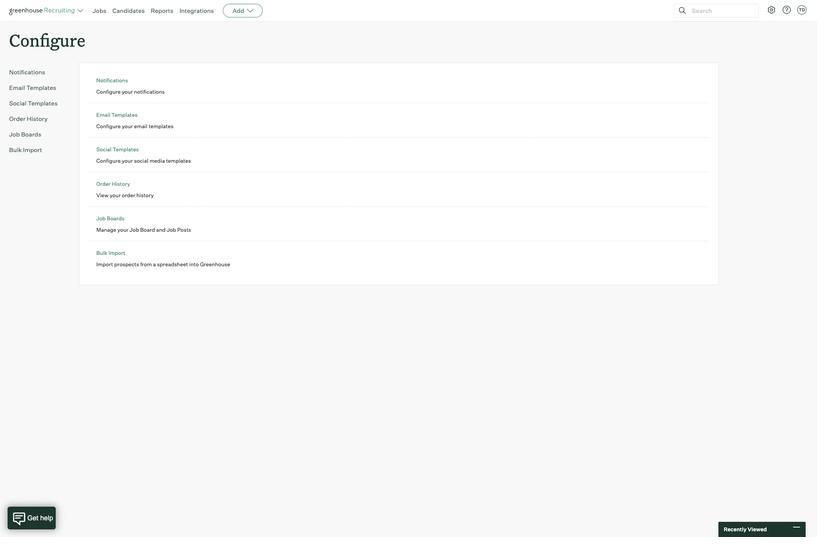 Task type: vqa. For each thing, say whether or not it's contained in the screenshot.
1.
no



Task type: describe. For each thing, give the bounding box(es) containing it.
add button
[[223, 4, 263, 17]]

1 vertical spatial social templates link
[[96, 146, 139, 153]]

configure image
[[767, 5, 776, 14]]

from
[[140, 261, 152, 267]]

0 vertical spatial templates
[[149, 123, 174, 129]]

0 vertical spatial import
[[23, 146, 42, 154]]

0 horizontal spatial bulk import link
[[9, 145, 67, 154]]

1 vertical spatial notifications
[[96, 77, 128, 84]]

and
[[156, 226, 166, 233]]

1 vertical spatial email templates
[[96, 112, 138, 118]]

0 horizontal spatial boards
[[21, 131, 41, 138]]

1 horizontal spatial boards
[[107, 215, 125, 222]]

0 horizontal spatial order history link
[[9, 114, 67, 123]]

manage your job board and job posts
[[96, 226, 191, 233]]

0 vertical spatial social templates
[[9, 99, 58, 107]]

order inside order history 'link'
[[9, 115, 25, 123]]

email
[[134, 123, 148, 129]]

configure for notifications
[[96, 88, 121, 95]]

candidates link
[[112, 7, 145, 14]]

0 horizontal spatial social templates link
[[9, 99, 67, 108]]

Search text field
[[690, 5, 752, 16]]

0 vertical spatial bulk import
[[9, 146, 42, 154]]

0 horizontal spatial notifications
[[9, 68, 45, 76]]

1 vertical spatial order history
[[96, 181, 130, 187]]

integrations link
[[180, 7, 214, 14]]

1 horizontal spatial email
[[96, 112, 110, 118]]

jobs link
[[93, 7, 106, 14]]

order
[[122, 192, 135, 198]]

1 vertical spatial job boards link
[[96, 215, 125, 222]]

0 vertical spatial email
[[9, 84, 25, 91]]

1 vertical spatial templates
[[166, 157, 191, 164]]

greenhouse
[[200, 261, 230, 267]]

configure for social templates
[[96, 157, 121, 164]]

1 vertical spatial social templates
[[96, 146, 139, 153]]

reports link
[[151, 7, 173, 14]]

0 horizontal spatial job boards
[[9, 131, 41, 138]]

0 vertical spatial email templates
[[9, 84, 56, 91]]

0 vertical spatial social
[[9, 99, 26, 107]]

history inside 'link'
[[27, 115, 48, 123]]

history
[[136, 192, 154, 198]]

td
[[799, 7, 805, 13]]

spreadsheet
[[157, 261, 188, 267]]

0 horizontal spatial email templates link
[[9, 83, 67, 92]]

configure your email templates
[[96, 123, 174, 129]]

1 vertical spatial social
[[96, 146, 111, 153]]

order history inside 'link'
[[9, 115, 48, 123]]

td button
[[796, 4, 808, 16]]

board
[[140, 226, 155, 233]]



Task type: locate. For each thing, give the bounding box(es) containing it.
recently viewed
[[724, 526, 767, 533]]

posts
[[177, 226, 191, 233]]

a
[[153, 261, 156, 267]]

integrations
[[180, 7, 214, 14]]

import
[[23, 146, 42, 154], [109, 250, 125, 256], [96, 261, 113, 267]]

1 vertical spatial email
[[96, 112, 110, 118]]

0 horizontal spatial bulk import
[[9, 146, 42, 154]]

bulk import
[[9, 146, 42, 154], [96, 250, 125, 256]]

your left social on the top left of page
[[122, 157, 133, 164]]

your right view
[[110, 192, 121, 198]]

0 horizontal spatial social
[[9, 99, 26, 107]]

your
[[122, 88, 133, 95], [122, 123, 133, 129], [122, 157, 133, 164], [110, 192, 121, 198], [117, 226, 129, 233]]

1 horizontal spatial bulk
[[96, 250, 107, 256]]

0 vertical spatial email templates link
[[9, 83, 67, 92]]

0 vertical spatial bulk
[[9, 146, 22, 154]]

configure
[[9, 29, 85, 51], [96, 88, 121, 95], [96, 123, 121, 129], [96, 157, 121, 164]]

templates right email on the top of the page
[[149, 123, 174, 129]]

0 horizontal spatial bulk
[[9, 146, 22, 154]]

email templates link
[[9, 83, 67, 92], [96, 112, 138, 118]]

1 horizontal spatial social templates link
[[96, 146, 139, 153]]

0 vertical spatial social templates link
[[9, 99, 67, 108]]

bulk inside the bulk import link
[[9, 146, 22, 154]]

configure your notifications
[[96, 88, 165, 95]]

0 vertical spatial order history
[[9, 115, 48, 123]]

0 horizontal spatial notifications link
[[9, 68, 67, 77]]

0 horizontal spatial history
[[27, 115, 48, 123]]

0 horizontal spatial order
[[9, 115, 25, 123]]

add
[[233, 7, 244, 14]]

social
[[134, 157, 148, 164]]

boards
[[21, 131, 41, 138], [107, 215, 125, 222]]

1 horizontal spatial bulk import
[[96, 250, 125, 256]]

1 vertical spatial bulk import
[[96, 250, 125, 256]]

social templates link
[[9, 99, 67, 108], [96, 146, 139, 153]]

1 vertical spatial email templates link
[[96, 112, 138, 118]]

0 vertical spatial job boards
[[9, 131, 41, 138]]

templates right media at the top of the page
[[166, 157, 191, 164]]

bulk import link
[[9, 145, 67, 154], [96, 250, 125, 256]]

notifications
[[9, 68, 45, 76], [96, 77, 128, 84]]

view your order history
[[96, 192, 154, 198]]

1 horizontal spatial order history
[[96, 181, 130, 187]]

1 horizontal spatial social
[[96, 146, 111, 153]]

job
[[9, 131, 20, 138], [96, 215, 106, 222], [130, 226, 139, 233], [167, 226, 176, 233]]

your left notifications
[[122, 88, 133, 95]]

notifications link
[[9, 68, 67, 77], [96, 77, 128, 84]]

1 vertical spatial bulk
[[96, 250, 107, 256]]

1 horizontal spatial notifications link
[[96, 77, 128, 84]]

manage
[[96, 226, 116, 233]]

1 horizontal spatial social templates
[[96, 146, 139, 153]]

1 horizontal spatial email templates
[[96, 112, 138, 118]]

into
[[189, 261, 199, 267]]

1 horizontal spatial notifications
[[96, 77, 128, 84]]

email
[[9, 84, 25, 91], [96, 112, 110, 118]]

job boards
[[9, 131, 41, 138], [96, 215, 125, 222]]

your for notifications
[[122, 88, 133, 95]]

email templates
[[9, 84, 56, 91], [96, 112, 138, 118]]

0 vertical spatial notifications
[[9, 68, 45, 76]]

1 vertical spatial notifications link
[[96, 77, 128, 84]]

0 vertical spatial notifications link
[[9, 68, 67, 77]]

0 vertical spatial history
[[27, 115, 48, 123]]

1 vertical spatial history
[[112, 181, 130, 187]]

0 vertical spatial order history link
[[9, 114, 67, 123]]

job boards link
[[9, 130, 67, 139], [96, 215, 125, 222]]

templates
[[149, 123, 174, 129], [166, 157, 191, 164]]

0 vertical spatial bulk import link
[[9, 145, 67, 154]]

0 horizontal spatial social templates
[[9, 99, 58, 107]]

your right manage
[[117, 226, 129, 233]]

view
[[96, 192, 109, 198]]

0 vertical spatial boards
[[21, 131, 41, 138]]

notifications
[[134, 88, 165, 95]]

your for order
[[110, 192, 121, 198]]

your left email on the top of the page
[[122, 123, 133, 129]]

candidates
[[112, 7, 145, 14]]

1 horizontal spatial order
[[96, 181, 111, 187]]

2 vertical spatial import
[[96, 261, 113, 267]]

bulk
[[9, 146, 22, 154], [96, 250, 107, 256]]

1 vertical spatial job boards
[[96, 215, 125, 222]]

0 horizontal spatial email templates
[[9, 84, 56, 91]]

greenhouse recruiting image
[[9, 6, 77, 15]]

viewed
[[748, 526, 767, 533]]

order history link
[[9, 114, 67, 123], [96, 181, 130, 187]]

1 vertical spatial import
[[109, 250, 125, 256]]

jobs
[[93, 7, 106, 14]]

td button
[[798, 5, 807, 14]]

your for social
[[122, 157, 133, 164]]

social templates
[[9, 99, 58, 107], [96, 146, 139, 153]]

1 horizontal spatial job boards link
[[96, 215, 125, 222]]

1 horizontal spatial bulk import link
[[96, 250, 125, 256]]

1 vertical spatial bulk import link
[[96, 250, 125, 256]]

reports
[[151, 7, 173, 14]]

1 horizontal spatial email templates link
[[96, 112, 138, 118]]

recently
[[724, 526, 747, 533]]

1 vertical spatial boards
[[107, 215, 125, 222]]

configure your social media templates
[[96, 157, 191, 164]]

prospects
[[114, 261, 139, 267]]

history
[[27, 115, 48, 123], [112, 181, 130, 187]]

configure for email templates
[[96, 123, 121, 129]]

order
[[9, 115, 25, 123], [96, 181, 111, 187]]

order history
[[9, 115, 48, 123], [96, 181, 130, 187]]

1 horizontal spatial order history link
[[96, 181, 130, 187]]

import prospects from a spreadsheet into greenhouse
[[96, 261, 230, 267]]

0 horizontal spatial job boards link
[[9, 130, 67, 139]]

1 vertical spatial order history link
[[96, 181, 130, 187]]

1 horizontal spatial job boards
[[96, 215, 125, 222]]

your for job
[[117, 226, 129, 233]]

templates
[[26, 84, 56, 91], [28, 99, 58, 107], [111, 112, 138, 118], [113, 146, 139, 153]]

0 vertical spatial order
[[9, 115, 25, 123]]

0 horizontal spatial order history
[[9, 115, 48, 123]]

social
[[9, 99, 26, 107], [96, 146, 111, 153]]

1 vertical spatial order
[[96, 181, 111, 187]]

0 vertical spatial job boards link
[[9, 130, 67, 139]]

1 horizontal spatial history
[[112, 181, 130, 187]]

your for email
[[122, 123, 133, 129]]

media
[[150, 157, 165, 164]]

0 horizontal spatial email
[[9, 84, 25, 91]]



